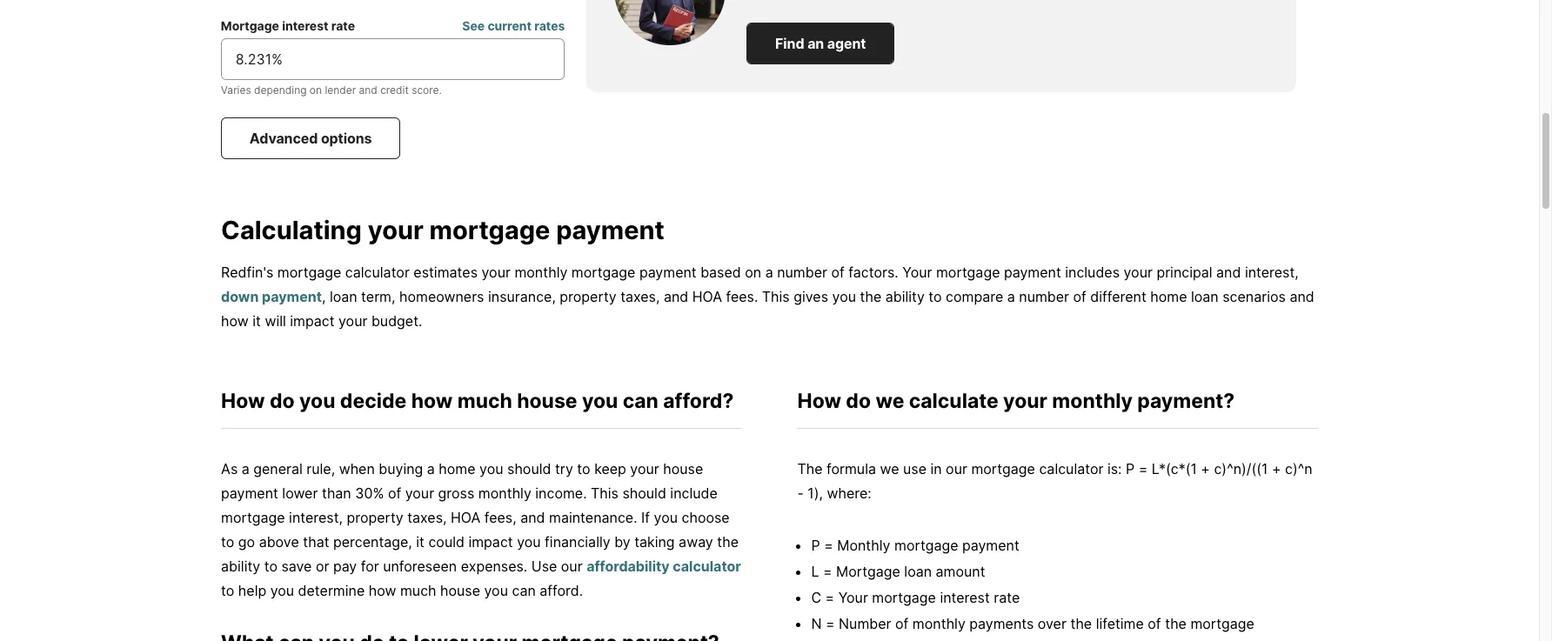 Task type: vqa. For each thing, say whether or not it's contained in the screenshot.
Ft associated with $2,800 /mo
no



Task type: describe. For each thing, give the bounding box(es) containing it.
n
[[812, 615, 822, 633]]

taking
[[635, 534, 675, 551]]

by
[[615, 534, 631, 551]]

this inside , loan term, homeowners insurance, property taxes, and hoa fees. this gives you the ability to compare a number of different home loan scenarios and how it will impact your budget.
[[762, 288, 790, 306]]

c
[[812, 589, 822, 607]]

varies depending on lender and credit score.
[[221, 84, 442, 97]]

general
[[254, 460, 303, 478]]

impact inside 'as a general rule, when buying a home you should try to keep your house payment lower than 30% of your gross monthly income. this should include mortgage interest, property taxes, hoa fees, and maintenance. if you choose to go above that percentage, it could impact you financially by taking away the ability to save or pay for unforeseen expenses. use our'
[[469, 534, 513, 551]]

fees.
[[726, 288, 758, 306]]

calculator inside "affordability calculator to help you determine how much house you can afford."
[[673, 558, 741, 575]]

0 horizontal spatial loan
[[330, 288, 357, 306]]

monthly up is:
[[1053, 389, 1133, 414]]

home inside , loan term, homeowners insurance, property taxes, and hoa fees. this gives you the ability to compare a number of different home loan scenarios and how it will impact your budget.
[[1151, 288, 1188, 306]]

the right over
[[1071, 615, 1093, 633]]

if
[[642, 509, 650, 527]]

formula
[[827, 460, 876, 478]]

c)^n
[[1286, 460, 1313, 478]]

and left the fees.
[[664, 288, 689, 306]]

mortgage inside 'as a general rule, when buying a home you should try to keep your house payment lower than 30% of your gross monthly income. this should include mortgage interest, property taxes, hoa fees, and maintenance. if you choose to go above that percentage, it could impact you financially by taking away the ability to save or pay for unforeseen expenses. use our'
[[221, 509, 285, 527]]

based
[[701, 264, 741, 281]]

determine
[[298, 582, 365, 600]]

rate inside p = monthly mortgage payment l = mortgage loan amount c = your mortgage interest rate n = number of monthly payments over the lifetime of the mortgage
[[994, 589, 1020, 607]]

insurance,
[[488, 288, 556, 306]]

where:
[[827, 485, 872, 502]]

buying
[[379, 460, 423, 478]]

your right "keep"
[[630, 460, 660, 478]]

house inside "affordability calculator to help you determine how much house you can afford."
[[440, 582, 480, 600]]

calculating your mortgage payment
[[221, 215, 665, 245]]

to down 'above'
[[264, 558, 278, 575]]

redfin's mortgage calculator estimates your monthly mortgage payment based on a number of factors. your mortgage payment includes your principal and interest, down payment
[[221, 264, 1299, 306]]

how inside , loan term, homeowners insurance, property taxes, and hoa fees. this gives you the ability to compare a number of different home loan scenarios and how it will impact your budget.
[[221, 313, 249, 330]]

2 + from the left
[[1273, 460, 1282, 478]]

0 vertical spatial rate
[[331, 18, 355, 33]]

monthly inside the redfin's mortgage calculator estimates your monthly mortgage payment based on a number of factors. your mortgage payment includes your principal and interest, down payment
[[515, 264, 568, 281]]

homeowners
[[400, 288, 484, 306]]

and left credit
[[359, 84, 378, 97]]

of for you
[[1074, 288, 1087, 306]]

= right l
[[823, 563, 833, 581]]

rates
[[535, 18, 565, 33]]

payment inside 'as a general rule, when buying a home you should try to keep your house payment lower than 30% of your gross monthly income. this should include mortgage interest, property taxes, hoa fees, and maintenance. if you choose to go above that percentage, it could impact you financially by taking away the ability to save or pay for unforeseen expenses. use our'
[[221, 485, 278, 502]]

= left monthly
[[824, 537, 834, 554]]

gross
[[438, 485, 475, 502]]

of right lifetime
[[1148, 615, 1162, 633]]

rule,
[[307, 460, 335, 478]]

you down 'save' on the bottom
[[270, 582, 294, 600]]

how inside "affordability calculator to help you determine how much house you can afford."
[[369, 582, 396, 600]]

1 + from the left
[[1201, 460, 1211, 478]]

expenses.
[[461, 558, 528, 575]]

ability inside , loan term, homeowners insurance, property taxes, and hoa fees. this gives you the ability to compare a number of different home loan scenarios and how it will impact your budget.
[[886, 288, 925, 306]]

how do you decide how much house you can afford?
[[221, 389, 734, 414]]

a inside the redfin's mortgage calculator estimates your monthly mortgage payment based on a number of factors. your mortgage payment includes your principal and interest, down payment
[[766, 264, 774, 281]]

how do we calculate your monthly payment?
[[798, 389, 1235, 414]]

our inside 'as a general rule, when buying a home you should try to keep your house payment lower than 30% of your gross monthly income. this should include mortgage interest, property taxes, hoa fees, and maintenance. if you choose to go above that percentage, it could impact you financially by taking away the ability to save or pay for unforeseen expenses. use our'
[[561, 558, 583, 575]]

could
[[429, 534, 465, 551]]

different
[[1091, 288, 1147, 306]]

30%
[[355, 485, 384, 502]]

the inside , loan term, homeowners insurance, property taxes, and hoa fees. this gives you the ability to compare a number of different home loan scenarios and how it will impact your budget.
[[860, 288, 882, 306]]

your up estimates
[[368, 215, 424, 245]]

hoa inside 'as a general rule, when buying a home you should try to keep your house payment lower than 30% of your gross monthly income. this should include mortgage interest, property taxes, hoa fees, and maintenance. if you choose to go above that percentage, it could impact you financially by taking away the ability to save or pay for unforeseen expenses. use our'
[[451, 509, 481, 527]]

affordability
[[587, 558, 670, 575]]

as
[[221, 460, 238, 478]]

above
[[259, 534, 299, 551]]

lender
[[325, 84, 356, 97]]

maintenance.
[[549, 509, 638, 527]]

for
[[361, 558, 379, 575]]

that
[[303, 534, 330, 551]]

,
[[322, 288, 326, 306]]

your inside , loan term, homeowners insurance, property taxes, and hoa fees. this gives you the ability to compare a number of different home loan scenarios and how it will impact your budget.
[[339, 313, 368, 330]]

property inside 'as a general rule, when buying a home you should try to keep your house payment lower than 30% of your gross monthly income. this should include mortgage interest, property taxes, hoa fees, and maintenance. if you choose to go above that percentage, it could impact you financially by taking away the ability to save or pay for unforeseen expenses. use our'
[[347, 509, 404, 527]]

of inside the redfin's mortgage calculator estimates your monthly mortgage payment based on a number of factors. your mortgage payment includes your principal and interest, down payment
[[832, 264, 845, 281]]

see current rates link
[[462, 17, 565, 35]]

interest, inside the redfin's mortgage calculator estimates your monthly mortgage payment based on a number of factors. your mortgage payment includes your principal and interest, down payment
[[1245, 264, 1299, 281]]

you up "keep"
[[582, 389, 618, 414]]

to left go
[[221, 534, 234, 551]]

1 vertical spatial should
[[623, 485, 667, 502]]

l*(c*(1
[[1152, 460, 1198, 478]]

monthly inside p = monthly mortgage payment l = mortgage loan amount c = your mortgage interest rate n = number of monthly payments over the lifetime of the mortgage
[[913, 615, 966, 633]]

and inside the redfin's mortgage calculator estimates your monthly mortgage payment based on a number of factors. your mortgage payment includes your principal and interest, down payment
[[1217, 264, 1242, 281]]

find an agent button
[[747, 23, 895, 64]]

pay
[[333, 558, 357, 575]]

you up fees,
[[480, 460, 504, 478]]

use
[[532, 558, 557, 575]]

the right lifetime
[[1166, 615, 1187, 633]]

away
[[679, 534, 714, 551]]

number
[[839, 615, 892, 633]]

loan inside p = monthly mortgage payment l = mortgage loan amount c = your mortgage interest rate n = number of monthly payments over the lifetime of the mortgage
[[905, 563, 932, 581]]

= right the 'c'
[[826, 589, 835, 607]]

use
[[903, 460, 927, 478]]

down payment link
[[221, 288, 322, 306]]

how for how do you decide how much house you can afford?
[[221, 389, 265, 414]]

budget.
[[372, 313, 422, 330]]

lifetime
[[1096, 615, 1144, 633]]

we for calculate
[[876, 389, 905, 414]]

monthly
[[837, 537, 891, 554]]

your down buying
[[405, 485, 434, 502]]

includes
[[1066, 264, 1120, 281]]

mortgage inside p = monthly mortgage payment l = mortgage loan amount c = your mortgage interest rate n = number of monthly payments over the lifetime of the mortgage
[[836, 563, 901, 581]]

mortgage interest rate
[[221, 18, 355, 33]]

depending
[[254, 84, 307, 97]]

afford?
[[663, 389, 734, 414]]

and inside 'as a general rule, when buying a home you should try to keep your house payment lower than 30% of your gross monthly income. this should include mortgage interest, property taxes, hoa fees, and maintenance. if you choose to go above that percentage, it could impact you financially by taking away the ability to save or pay for unforeseen expenses. use our'
[[521, 509, 545, 527]]

how for how do we calculate your monthly payment?
[[798, 389, 842, 414]]

home inside 'as a general rule, when buying a home you should try to keep your house payment lower than 30% of your gross monthly income. this should include mortgage interest, property taxes, hoa fees, and maintenance. if you choose to go above that percentage, it could impact you financially by taking away the ability to save or pay for unforeseen expenses. use our'
[[439, 460, 476, 478]]

, loan term, homeowners insurance, property taxes, and hoa fees. this gives you the ability to compare a number of different home loan scenarios and how it will impact your budget.
[[221, 288, 1315, 330]]

affordability calculator link
[[587, 558, 741, 575]]

find an agent
[[776, 35, 866, 52]]

find
[[776, 35, 805, 52]]

the formula we use in our mortgage calculator is: p = l*(c*(1 + c)^n)/((1 + c)^n - 1), where:
[[798, 460, 1313, 502]]

ability inside 'as a general rule, when buying a home you should try to keep your house payment lower than 30% of your gross monthly income. this should include mortgage interest, property taxes, hoa fees, and maintenance. if you choose to go above that percentage, it could impact you financially by taking away the ability to save or pay for unforeseen expenses. use our'
[[221, 558, 260, 575]]

in
[[931, 460, 942, 478]]

keep
[[595, 460, 627, 478]]

we for use
[[880, 460, 900, 478]]

it inside 'as a general rule, when buying a home you should try to keep your house payment lower than 30% of your gross monthly income. this should include mortgage interest, property taxes, hoa fees, and maintenance. if you choose to go above that percentage, it could impact you financially by taking away the ability to save or pay for unforeseen expenses. use our'
[[416, 534, 425, 551]]

lower
[[282, 485, 318, 502]]

afford.
[[540, 582, 583, 600]]

= inside the formula we use in our mortgage calculator is: p = l*(c*(1 + c)^n)/((1 + c)^n - 1), where:
[[1139, 460, 1148, 478]]

your up different
[[1124, 264, 1153, 281]]

affordability calculator to help you determine how much house you can afford.
[[221, 558, 741, 600]]

will
[[265, 313, 286, 330]]

than
[[322, 485, 351, 502]]

the
[[798, 460, 823, 478]]

hoa inside , loan term, homeowners insurance, property taxes, and hoa fees. this gives you the ability to compare a number of different home loan scenarios and how it will impact your budget.
[[693, 288, 722, 306]]

varies
[[221, 84, 251, 97]]

-
[[798, 485, 804, 502]]

unforeseen
[[383, 558, 457, 575]]

include
[[670, 485, 718, 502]]

much inside "affordability calculator to help you determine how much house you can afford."
[[400, 582, 437, 600]]

term,
[[361, 288, 396, 306]]

calculate
[[909, 389, 999, 414]]

amount
[[936, 563, 986, 581]]

0 vertical spatial mortgage
[[221, 18, 279, 33]]

choose
[[682, 509, 730, 527]]

of for keep
[[388, 485, 401, 502]]



Task type: locate. For each thing, give the bounding box(es) containing it.
to right try
[[577, 460, 591, 478]]

=
[[1139, 460, 1148, 478], [824, 537, 834, 554], [823, 563, 833, 581], [826, 589, 835, 607], [826, 615, 835, 633]]

payment?
[[1138, 389, 1235, 414]]

1 vertical spatial ability
[[221, 558, 260, 575]]

we left calculate
[[876, 389, 905, 414]]

payment
[[556, 215, 665, 245], [640, 264, 697, 281], [1004, 264, 1062, 281], [262, 288, 322, 306], [221, 485, 278, 502], [963, 537, 1020, 554]]

to left compare
[[929, 288, 942, 306]]

calculator
[[345, 264, 410, 281], [1040, 460, 1104, 478], [673, 558, 741, 575]]

1 horizontal spatial how
[[798, 389, 842, 414]]

score.
[[412, 84, 442, 97]]

0 vertical spatial impact
[[290, 313, 335, 330]]

property
[[560, 288, 617, 306], [347, 509, 404, 527]]

property right insurance,
[[560, 288, 617, 306]]

0 horizontal spatial impact
[[290, 313, 335, 330]]

you right if
[[654, 509, 678, 527]]

the right away
[[717, 534, 739, 551]]

payment inside p = monthly mortgage payment l = mortgage loan amount c = your mortgage interest rate n = number of monthly payments over the lifetime of the mortgage
[[963, 537, 1020, 554]]

our right in
[[946, 460, 968, 478]]

0 horizontal spatial interest
[[282, 18, 329, 33]]

1 how from the left
[[221, 389, 265, 414]]

save
[[282, 558, 312, 575]]

0 horizontal spatial our
[[561, 558, 583, 575]]

on
[[310, 84, 322, 97], [745, 264, 762, 281]]

and
[[359, 84, 378, 97], [1217, 264, 1242, 281], [664, 288, 689, 306], [1290, 288, 1315, 306], [521, 509, 545, 527]]

1 horizontal spatial number
[[1019, 288, 1070, 306]]

2 do from the left
[[846, 389, 871, 414]]

a
[[766, 264, 774, 281], [1008, 288, 1016, 306], [242, 460, 250, 478], [427, 460, 435, 478]]

+ right l*(c*(1
[[1201, 460, 1211, 478]]

monthly inside 'as a general rule, when buying a home you should try to keep your house payment lower than 30% of your gross monthly income. this should include mortgage interest, property taxes, hoa fees, and maintenance. if you choose to go above that percentage, it could impact you financially by taking away the ability to save or pay for unforeseen expenses. use our'
[[479, 485, 532, 502]]

advanced options
[[250, 130, 372, 147]]

a up , loan term, homeowners insurance, property taxes, and hoa fees. this gives you the ability to compare a number of different home loan scenarios and how it will impact your budget.
[[766, 264, 774, 281]]

0 horizontal spatial +
[[1201, 460, 1211, 478]]

0 vertical spatial can
[[623, 389, 659, 414]]

2 how from the left
[[798, 389, 842, 414]]

1 horizontal spatial impact
[[469, 534, 513, 551]]

calculator up term,
[[345, 264, 410, 281]]

0 horizontal spatial mortgage
[[221, 18, 279, 33]]

of for your
[[896, 615, 909, 633]]

home up gross
[[439, 460, 476, 478]]

0 horizontal spatial number
[[777, 264, 828, 281]]

home down the principal
[[1151, 288, 1188, 306]]

1 horizontal spatial interest
[[940, 589, 990, 607]]

down
[[221, 288, 259, 306]]

and right scenarios
[[1290, 288, 1315, 306]]

2 horizontal spatial loan
[[1192, 288, 1219, 306]]

principal
[[1157, 264, 1213, 281]]

our down financially
[[561, 558, 583, 575]]

1 vertical spatial calculator
[[1040, 460, 1104, 478]]

0 vertical spatial how
[[221, 313, 249, 330]]

it inside , loan term, homeowners insurance, property taxes, and hoa fees. this gives you the ability to compare a number of different home loan scenarios and how it will impact your budget.
[[253, 313, 261, 330]]

should up if
[[623, 485, 667, 502]]

you inside , loan term, homeowners insurance, property taxes, and hoa fees. this gives you the ability to compare a number of different home loan scenarios and how it will impact your budget.
[[833, 288, 856, 306]]

hoa down gross
[[451, 509, 481, 527]]

0 vertical spatial home
[[1151, 288, 1188, 306]]

1 vertical spatial home
[[439, 460, 476, 478]]

how
[[221, 389, 265, 414], [798, 389, 842, 414]]

we
[[876, 389, 905, 414], [880, 460, 900, 478]]

how up as
[[221, 389, 265, 414]]

the inside 'as a general rule, when buying a home you should try to keep your house payment lower than 30% of your gross monthly income. this should include mortgage interest, property taxes, hoa fees, and maintenance. if you choose to go above that percentage, it could impact you financially by taking away the ability to save or pay for unforeseen expenses. use our'
[[717, 534, 739, 551]]

as a general rule, when buying a home you should try to keep your house payment lower than 30% of your gross monthly income. this should include mortgage interest, property taxes, hoa fees, and maintenance. if you choose to go above that percentage, it could impact you financially by taking away the ability to save or pay for unforeseen expenses. use our
[[221, 460, 739, 575]]

number down "includes"
[[1019, 288, 1070, 306]]

1 horizontal spatial can
[[623, 389, 659, 414]]

loan left amount
[[905, 563, 932, 581]]

payments
[[970, 615, 1034, 633]]

p = monthly mortgage payment l = mortgage loan amount c = your mortgage interest rate n = number of monthly payments over the lifetime of the mortgage
[[812, 537, 1255, 633]]

0 vertical spatial interest,
[[1245, 264, 1299, 281]]

see current rates
[[462, 18, 565, 33]]

1 vertical spatial can
[[512, 582, 536, 600]]

impact up expenses.
[[469, 534, 513, 551]]

calculator left is:
[[1040, 460, 1104, 478]]

monthly up insurance,
[[515, 264, 568, 281]]

0 horizontal spatial rate
[[331, 18, 355, 33]]

of inside , loan term, homeowners insurance, property taxes, and hoa fees. this gives you the ability to compare a number of different home loan scenarios and how it will impact your budget.
[[1074, 288, 1087, 306]]

1 horizontal spatial taxes,
[[621, 288, 660, 306]]

0 horizontal spatial hoa
[[451, 509, 481, 527]]

0 horizontal spatial much
[[400, 582, 437, 600]]

of left factors.
[[832, 264, 845, 281]]

= right is:
[[1139, 460, 1148, 478]]

your up number
[[839, 589, 869, 607]]

calculator down away
[[673, 558, 741, 575]]

rate up payments
[[994, 589, 1020, 607]]

0 horizontal spatial home
[[439, 460, 476, 478]]

a right buying
[[427, 460, 435, 478]]

current
[[488, 18, 532, 33]]

impact inside , loan term, homeowners insurance, property taxes, and hoa fees. this gives you the ability to compare a number of different home loan scenarios and how it will impact your budget.
[[290, 313, 335, 330]]

0 horizontal spatial interest,
[[289, 509, 343, 527]]

1 horizontal spatial our
[[946, 460, 968, 478]]

1 horizontal spatial do
[[846, 389, 871, 414]]

rate up lender at the left top of the page
[[331, 18, 355, 33]]

try
[[555, 460, 573, 478]]

mortgage inside the formula we use in our mortgage calculator is: p = l*(c*(1 + c)^n)/((1 + c)^n - 1), where:
[[972, 460, 1036, 478]]

how down for
[[369, 582, 396, 600]]

1 horizontal spatial hoa
[[693, 288, 722, 306]]

a inside , loan term, homeowners insurance, property taxes, and hoa fees. this gives you the ability to compare a number of different home loan scenarios and how it will impact your budget.
[[1008, 288, 1016, 306]]

this down "keep"
[[591, 485, 619, 502]]

c)^n)/((1
[[1215, 460, 1269, 478]]

0 horizontal spatial do
[[270, 389, 295, 414]]

1 vertical spatial our
[[561, 558, 583, 575]]

to
[[929, 288, 942, 306], [577, 460, 591, 478], [221, 534, 234, 551], [264, 558, 278, 575], [221, 582, 234, 600]]

to inside "affordability calculator to help you determine how much house you can afford."
[[221, 582, 234, 600]]

is:
[[1108, 460, 1122, 478]]

you right the gives
[[833, 288, 856, 306]]

1 horizontal spatial your
[[903, 264, 933, 281]]

advanced options button
[[221, 118, 401, 159]]

can down use
[[512, 582, 536, 600]]

0 vertical spatial we
[[876, 389, 905, 414]]

number inside , loan term, homeowners insurance, property taxes, and hoa fees. this gives you the ability to compare a number of different home loan scenarios and how it will impact your budget.
[[1019, 288, 1070, 306]]

0 vertical spatial p
[[1126, 460, 1135, 478]]

of down "includes"
[[1074, 288, 1087, 306]]

1 horizontal spatial rate
[[994, 589, 1020, 607]]

interest, inside 'as a general rule, when buying a home you should try to keep your house payment lower than 30% of your gross monthly income. this should include mortgage interest, property taxes, hoa fees, and maintenance. if you choose to go above that percentage, it could impact you financially by taking away the ability to save or pay for unforeseen expenses. use our'
[[289, 509, 343, 527]]

your
[[368, 215, 424, 245], [482, 264, 511, 281], [1124, 264, 1153, 281], [339, 313, 368, 330], [1004, 389, 1048, 414], [630, 460, 660, 478], [405, 485, 434, 502]]

it
[[253, 313, 261, 330], [416, 534, 425, 551]]

financially
[[545, 534, 611, 551]]

on left lender at the left top of the page
[[310, 84, 322, 97]]

go
[[238, 534, 255, 551]]

a right compare
[[1008, 288, 1016, 306]]

your right calculate
[[1004, 389, 1048, 414]]

0 vertical spatial hoa
[[693, 288, 722, 306]]

l
[[812, 563, 819, 581]]

1 horizontal spatial ability
[[886, 288, 925, 306]]

0 vertical spatial ability
[[886, 288, 925, 306]]

mortgage down monthly
[[836, 563, 901, 581]]

0 vertical spatial this
[[762, 288, 790, 306]]

compare
[[946, 288, 1004, 306]]

2 vertical spatial house
[[440, 582, 480, 600]]

much
[[458, 389, 513, 414], [400, 582, 437, 600]]

property up 'percentage,'
[[347, 509, 404, 527]]

p right is:
[[1126, 460, 1135, 478]]

p inside p = monthly mortgage payment l = mortgage loan amount c = your mortgage interest rate n = number of monthly payments over the lifetime of the mortgage
[[812, 537, 820, 554]]

options
[[321, 130, 372, 147]]

interest
[[282, 18, 329, 33], [940, 589, 990, 607]]

1 horizontal spatial it
[[416, 534, 425, 551]]

+ left c)^n
[[1273, 460, 1282, 478]]

0 vertical spatial our
[[946, 460, 968, 478]]

and right fees,
[[521, 509, 545, 527]]

1 horizontal spatial should
[[623, 485, 667, 502]]

your
[[903, 264, 933, 281], [839, 589, 869, 607]]

0 vertical spatial interest
[[282, 18, 329, 33]]

0 vertical spatial number
[[777, 264, 828, 281]]

do for you
[[270, 389, 295, 414]]

loan down the principal
[[1192, 288, 1219, 306]]

1 vertical spatial it
[[416, 534, 425, 551]]

do up the formula
[[846, 389, 871, 414]]

0 vertical spatial on
[[310, 84, 322, 97]]

1 vertical spatial hoa
[[451, 509, 481, 527]]

2 horizontal spatial house
[[663, 460, 703, 478]]

1 vertical spatial interest
[[940, 589, 990, 607]]

your down term,
[[339, 313, 368, 330]]

taxes,
[[621, 288, 660, 306], [408, 509, 447, 527]]

monthly
[[515, 264, 568, 281], [1053, 389, 1133, 414], [479, 485, 532, 502], [913, 615, 966, 633]]

0 vertical spatial it
[[253, 313, 261, 330]]

1 vertical spatial house
[[663, 460, 703, 478]]

scenarios
[[1223, 288, 1286, 306]]

1 horizontal spatial on
[[745, 264, 762, 281]]

house
[[517, 389, 578, 414], [663, 460, 703, 478], [440, 582, 480, 600]]

0 horizontal spatial your
[[839, 589, 869, 607]]

1 horizontal spatial calculator
[[673, 558, 741, 575]]

0 horizontal spatial can
[[512, 582, 536, 600]]

monthly up fees,
[[479, 485, 532, 502]]

house up include
[[663, 460, 703, 478]]

redfin's
[[221, 264, 274, 281]]

decide
[[340, 389, 407, 414]]

house inside 'as a general rule, when buying a home you should try to keep your house payment lower than 30% of your gross monthly income. this should include mortgage interest, property taxes, hoa fees, and maintenance. if you choose to go above that percentage, it could impact you financially by taking away the ability to save or pay for unforeseen expenses. use our'
[[663, 460, 703, 478]]

how down down
[[221, 313, 249, 330]]

p up l
[[812, 537, 820, 554]]

impact down ,
[[290, 313, 335, 330]]

0 vertical spatial house
[[517, 389, 578, 414]]

mortgage up varies
[[221, 18, 279, 33]]

how up the
[[798, 389, 842, 414]]

this right the fees.
[[762, 288, 790, 306]]

house down expenses.
[[440, 582, 480, 600]]

1 do from the left
[[270, 389, 295, 414]]

our inside the formula we use in our mortgage calculator is: p = l*(c*(1 + c)^n)/((1 + c)^n - 1), where:
[[946, 460, 968, 478]]

you
[[833, 288, 856, 306], [299, 389, 336, 414], [582, 389, 618, 414], [480, 460, 504, 478], [654, 509, 678, 527], [517, 534, 541, 551], [270, 582, 294, 600], [484, 582, 508, 600]]

1 horizontal spatial interest,
[[1245, 264, 1299, 281]]

and up scenarios
[[1217, 264, 1242, 281]]

this inside 'as a general rule, when buying a home you should try to keep your house payment lower than 30% of your gross monthly income. this should include mortgage interest, property taxes, hoa fees, and maintenance. if you choose to go above that percentage, it could impact you financially by taking away the ability to save or pay for unforeseen expenses. use our'
[[591, 485, 619, 502]]

1 horizontal spatial +
[[1273, 460, 1282, 478]]

1 vertical spatial your
[[839, 589, 869, 607]]

we inside the formula we use in our mortgage calculator is: p = l*(c*(1 + c)^n)/((1 + c)^n - 1), where:
[[880, 460, 900, 478]]

0 horizontal spatial how
[[221, 313, 249, 330]]

0 vertical spatial should
[[507, 460, 551, 478]]

you up use
[[517, 534, 541, 551]]

loan
[[330, 288, 357, 306], [1192, 288, 1219, 306], [905, 563, 932, 581]]

our
[[946, 460, 968, 478], [561, 558, 583, 575]]

see
[[462, 18, 485, 33]]

2 vertical spatial calculator
[[673, 558, 741, 575]]

= right n
[[826, 615, 835, 633]]

fees,
[[485, 509, 517, 527]]

1 horizontal spatial this
[[762, 288, 790, 306]]

number up the gives
[[777, 264, 828, 281]]

interest up depending
[[282, 18, 329, 33]]

1 vertical spatial p
[[812, 537, 820, 554]]

when
[[339, 460, 375, 478]]

this
[[762, 288, 790, 306], [591, 485, 619, 502]]

of right number
[[896, 615, 909, 633]]

loan right ,
[[330, 288, 357, 306]]

monthly down amount
[[913, 615, 966, 633]]

do for we
[[846, 389, 871, 414]]

your right factors.
[[903, 264, 933, 281]]

how
[[221, 313, 249, 330], [411, 389, 453, 414], [369, 582, 396, 600]]

1 vertical spatial taxes,
[[408, 509, 447, 527]]

impact
[[290, 313, 335, 330], [469, 534, 513, 551]]

1 horizontal spatial loan
[[905, 563, 932, 581]]

to inside , loan term, homeowners insurance, property taxes, and hoa fees. this gives you the ability to compare a number of different home loan scenarios and how it will impact your budget.
[[929, 288, 942, 306]]

1 vertical spatial property
[[347, 509, 404, 527]]

taxes, inside 'as a general rule, when buying a home you should try to keep your house payment lower than 30% of your gross monthly income. this should include mortgage interest, property taxes, hoa fees, and maintenance. if you choose to go above that percentage, it could impact you financially by taking away the ability to save or pay for unforeseen expenses. use our'
[[408, 509, 447, 527]]

0 horizontal spatial it
[[253, 313, 261, 330]]

should left try
[[507, 460, 551, 478]]

of right 30%
[[388, 485, 401, 502]]

property inside , loan term, homeowners insurance, property taxes, and hoa fees. this gives you the ability to compare a number of different home loan scenarios and how it will impact your budget.
[[560, 288, 617, 306]]

an
[[808, 35, 824, 52]]

None text field
[[236, 49, 550, 70]]

2 horizontal spatial how
[[411, 389, 453, 414]]

on inside the redfin's mortgage calculator estimates your monthly mortgage payment based on a number of factors. your mortgage payment includes your principal and interest, down payment
[[745, 264, 762, 281]]

taxes, inside , loan term, homeowners insurance, property taxes, and hoa fees. this gives you the ability to compare a number of different home loan scenarios and how it will impact your budget.
[[621, 288, 660, 306]]

of inside 'as a general rule, when buying a home you should try to keep your house payment lower than 30% of your gross monthly income. this should include mortgage interest, property taxes, hoa fees, and maintenance. if you choose to go above that percentage, it could impact you financially by taking away the ability to save or pay for unforeseen expenses. use our'
[[388, 485, 401, 502]]

0 vertical spatial much
[[458, 389, 513, 414]]

can inside "affordability calculator to help you determine how much house you can afford."
[[512, 582, 536, 600]]

2 horizontal spatial calculator
[[1040, 460, 1104, 478]]

over
[[1038, 615, 1067, 633]]

ability down go
[[221, 558, 260, 575]]

calculating
[[221, 215, 362, 245]]

the down factors.
[[860, 288, 882, 306]]

0 horizontal spatial property
[[347, 509, 404, 527]]

0 horizontal spatial ability
[[221, 558, 260, 575]]

percentage,
[[333, 534, 412, 551]]

your inside the redfin's mortgage calculator estimates your monthly mortgage payment based on a number of factors. your mortgage payment includes your principal and interest, down payment
[[903, 264, 933, 281]]

interest, up scenarios
[[1245, 264, 1299, 281]]

0 horizontal spatial on
[[310, 84, 322, 97]]

house up try
[[517, 389, 578, 414]]

1 vertical spatial number
[[1019, 288, 1070, 306]]

0 horizontal spatial taxes,
[[408, 509, 447, 527]]

hoa down based
[[693, 288, 722, 306]]

do up general
[[270, 389, 295, 414]]

1 vertical spatial interest,
[[289, 509, 343, 527]]

0 vertical spatial your
[[903, 264, 933, 281]]

0 vertical spatial property
[[560, 288, 617, 306]]

mortgage
[[221, 18, 279, 33], [836, 563, 901, 581]]

credit
[[380, 84, 409, 97]]

to left help
[[221, 582, 234, 600]]

your inside p = monthly mortgage payment l = mortgage loan amount c = your mortgage interest rate n = number of monthly payments over the lifetime of the mortgage
[[839, 589, 869, 607]]

1 horizontal spatial mortgage
[[836, 563, 901, 581]]

it left will
[[253, 313, 261, 330]]

gives
[[794, 288, 829, 306]]

1 horizontal spatial much
[[458, 389, 513, 414]]

0 horizontal spatial calculator
[[345, 264, 410, 281]]

1),
[[808, 485, 823, 502]]

a right as
[[242, 460, 250, 478]]

can left afford?
[[623, 389, 659, 414]]

you down expenses.
[[484, 582, 508, 600]]

0 horizontal spatial house
[[440, 582, 480, 600]]

you left decide
[[299, 389, 336, 414]]

your up insurance,
[[482, 264, 511, 281]]

do
[[270, 389, 295, 414], [846, 389, 871, 414]]

calculator inside the formula we use in our mortgage calculator is: p = l*(c*(1 + c)^n)/((1 + c)^n - 1), where:
[[1040, 460, 1104, 478]]

2 vertical spatial how
[[369, 582, 396, 600]]

1 horizontal spatial how
[[369, 582, 396, 600]]

it up unforeseen
[[416, 534, 425, 551]]

interest inside p = monthly mortgage payment l = mortgage loan amount c = your mortgage interest rate n = number of monthly payments over the lifetime of the mortgage
[[940, 589, 990, 607]]

1 vertical spatial rate
[[994, 589, 1020, 607]]

1 horizontal spatial p
[[1126, 460, 1135, 478]]

1 vertical spatial much
[[400, 582, 437, 600]]

number
[[777, 264, 828, 281], [1019, 288, 1070, 306]]

interest down amount
[[940, 589, 990, 607]]

how right decide
[[411, 389, 453, 414]]

1 vertical spatial this
[[591, 485, 619, 502]]

income.
[[536, 485, 587, 502]]

interest, up the that
[[289, 509, 343, 527]]

or
[[316, 558, 329, 575]]

number inside the redfin's mortgage calculator estimates your monthly mortgage payment based on a number of factors. your mortgage payment includes your principal and interest, down payment
[[777, 264, 828, 281]]

mortgage
[[430, 215, 550, 245], [277, 264, 341, 281], [572, 264, 636, 281], [936, 264, 1000, 281], [972, 460, 1036, 478], [221, 509, 285, 527], [895, 537, 959, 554], [872, 589, 936, 607], [1191, 615, 1255, 633]]

1 horizontal spatial home
[[1151, 288, 1188, 306]]

calculator inside the redfin's mortgage calculator estimates your monthly mortgage payment based on a number of factors. your mortgage payment includes your principal and interest, down payment
[[345, 264, 410, 281]]

0 horizontal spatial how
[[221, 389, 265, 414]]

0 horizontal spatial should
[[507, 460, 551, 478]]

factors.
[[849, 264, 899, 281]]

1 vertical spatial on
[[745, 264, 762, 281]]

1 vertical spatial how
[[411, 389, 453, 414]]

we left use
[[880, 460, 900, 478]]

p inside the formula we use in our mortgage calculator is: p = l*(c*(1 + c)^n)/((1 + c)^n - 1), where:
[[1126, 460, 1135, 478]]

on up the fees.
[[745, 264, 762, 281]]



